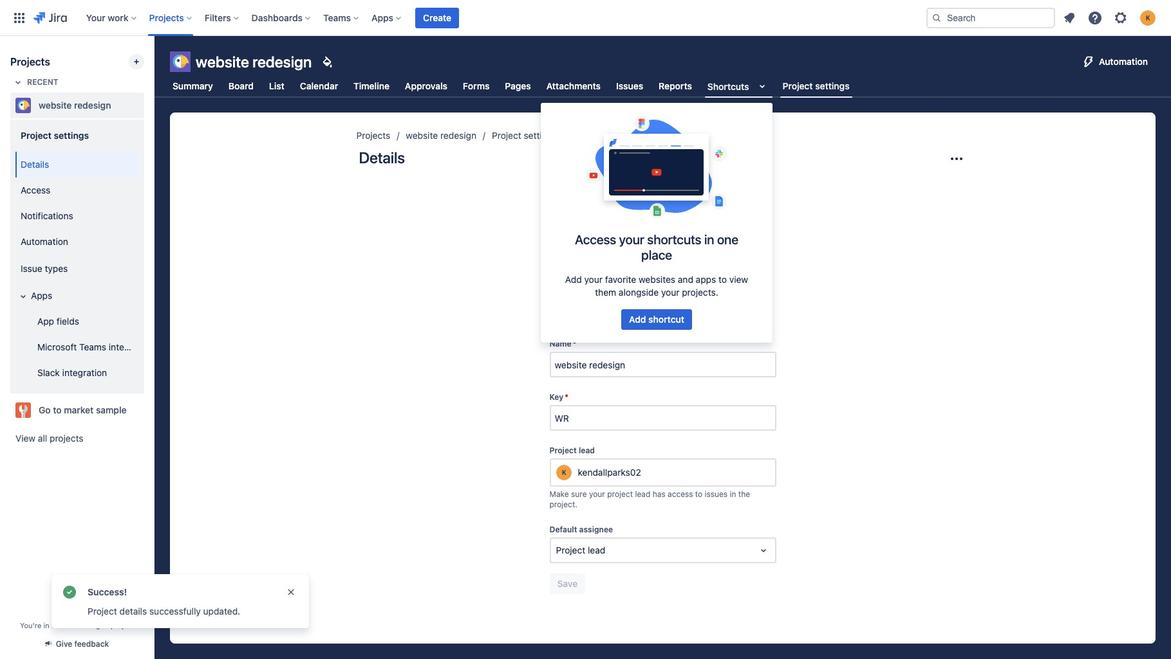 Task type: vqa. For each thing, say whether or not it's contained in the screenshot.
Toolchain on the bottom left
no



Task type: locate. For each thing, give the bounding box(es) containing it.
default
[[549, 525, 577, 535]]

fields for app
[[57, 316, 79, 327]]

1 vertical spatial to
[[53, 405, 62, 416]]

dismiss image
[[286, 588, 296, 598]]

access link
[[15, 178, 139, 203]]

team-
[[57, 622, 78, 630]]

projects right work
[[149, 12, 184, 23]]

fields left are
[[584, 314, 604, 324]]

in left 'the'
[[730, 490, 736, 500]]

redesign down forms link
[[440, 130, 476, 141]]

0 horizontal spatial projects
[[10, 56, 50, 68]]

project settings for group containing project settings
[[21, 130, 89, 141]]

tab list containing project settings
[[162, 75, 860, 98]]

change
[[636, 282, 669, 293]]

teams up set project background image
[[323, 12, 351, 23]]

0 vertical spatial website redesign link
[[10, 93, 139, 118]]

reports link
[[656, 75, 695, 98]]

1 horizontal spatial website
[[196, 53, 249, 71]]

1 horizontal spatial project settings
[[492, 130, 557, 141]]

1 horizontal spatial website redesign link
[[406, 128, 476, 144]]

integration down 'app fields' link
[[109, 342, 153, 353]]

to left issues at the bottom of the page
[[695, 490, 702, 500]]

2 vertical spatial to
[[695, 490, 702, 500]]

your inside access your shortcuts in one place
[[619, 232, 644, 247]]

in left one
[[704, 232, 714, 247]]

2 vertical spatial website
[[406, 130, 438, 141]]

1 vertical spatial add
[[629, 314, 646, 325]]

add for add shortcut
[[629, 314, 646, 325]]

to right go
[[53, 405, 62, 416]]

project
[[607, 490, 633, 500], [111, 622, 134, 630]]

1 group from the top
[[13, 118, 153, 394]]

0 horizontal spatial apps
[[31, 290, 52, 301]]

slack
[[37, 367, 60, 378]]

details
[[359, 149, 405, 167], [21, 159, 49, 170]]

success image
[[62, 585, 77, 601]]

make
[[549, 490, 569, 500]]

access for access your shortcuts in one place
[[575, 232, 616, 247]]

apps right teams popup button
[[371, 12, 393, 23]]

add
[[565, 274, 582, 285], [629, 314, 646, 325]]

fields inside group
[[57, 316, 79, 327]]

recent
[[27, 77, 58, 87]]

project down pages link
[[492, 130, 521, 141]]

0 horizontal spatial redesign
[[74, 100, 111, 111]]

automation inside the automation button
[[1099, 56, 1148, 67]]

0 vertical spatial website redesign
[[196, 53, 312, 71]]

add shortcut
[[629, 314, 684, 325]]

website redesign link down approvals link
[[406, 128, 476, 144]]

sidebar navigation image
[[140, 52, 169, 77]]

place
[[641, 248, 672, 263]]

add left with
[[629, 314, 646, 325]]

settings inside group
[[54, 130, 89, 141]]

1 vertical spatial project
[[111, 622, 134, 630]]

1 vertical spatial website redesign link
[[406, 128, 476, 144]]

give feedback
[[56, 640, 109, 650]]

project down details
[[111, 622, 134, 630]]

project avatar image
[[622, 185, 704, 267]]

has
[[653, 490, 665, 500]]

your work button
[[82, 7, 141, 28]]

issue types
[[21, 263, 68, 274]]

details up access link
[[21, 159, 49, 170]]

app fields link
[[23, 309, 139, 335]]

more image
[[949, 151, 964, 167]]

1 vertical spatial in
[[730, 490, 736, 500]]

1 horizontal spatial *
[[573, 339, 576, 349]]

website redesign up board
[[196, 53, 312, 71]]

0 vertical spatial in
[[704, 232, 714, 247]]

0 horizontal spatial to
[[53, 405, 62, 416]]

apps up "app"
[[31, 290, 52, 301]]

projects down timeline link
[[356, 130, 390, 141]]

project lead
[[549, 446, 595, 456], [556, 545, 605, 556]]

1 vertical spatial automation
[[21, 236, 68, 247]]

fields for required
[[584, 314, 604, 324]]

teams inside popup button
[[323, 12, 351, 23]]

1 vertical spatial teams
[[79, 342, 106, 353]]

project
[[783, 80, 813, 91], [21, 130, 51, 141], [492, 130, 521, 141], [549, 446, 577, 456], [556, 545, 585, 556], [88, 606, 117, 617]]

1 horizontal spatial automation
[[1099, 56, 1148, 67]]

go to market sample
[[39, 405, 127, 416]]

2 horizontal spatial project settings
[[783, 80, 850, 91]]

1 vertical spatial integration
[[62, 367, 107, 378]]

successfully
[[149, 606, 201, 617]]

issues link
[[614, 75, 646, 98]]

market
[[64, 405, 94, 416]]

add inside add shortcut button
[[629, 314, 646, 325]]

appswitcher icon image
[[12, 10, 27, 25]]

settings inside "link"
[[524, 130, 557, 141]]

details down projects link
[[359, 149, 405, 167]]

website down "recent"
[[39, 100, 72, 111]]

2 horizontal spatial to
[[718, 274, 727, 285]]

asterisk
[[677, 314, 706, 324]]

projects link
[[356, 128, 390, 144]]

banner
[[0, 0, 1171, 36]]

access inside access your shortcuts in one place
[[575, 232, 616, 247]]

open image
[[755, 543, 771, 559]]

issue types link
[[15, 255, 139, 283]]

project settings for project settings "link"
[[492, 130, 557, 141]]

2 horizontal spatial website redesign
[[406, 130, 476, 141]]

lead
[[579, 446, 595, 456], [635, 490, 650, 500], [588, 545, 605, 556]]

None field
[[551, 354, 775, 377], [551, 407, 775, 430], [551, 354, 775, 377], [551, 407, 775, 430]]

projects inside popup button
[[149, 12, 184, 23]]

* right name
[[573, 339, 576, 349]]

integration
[[109, 342, 153, 353], [62, 367, 107, 378]]

lead down assignee
[[588, 545, 605, 556]]

0 vertical spatial *
[[573, 339, 576, 349]]

0 vertical spatial redesign
[[252, 53, 312, 71]]

shortcut
[[648, 314, 684, 325]]

website redesign link
[[10, 93, 139, 118], [406, 128, 476, 144]]

0 horizontal spatial fields
[[57, 316, 79, 327]]

1 horizontal spatial website redesign
[[196, 53, 312, 71]]

project up managed
[[88, 606, 117, 617]]

1 horizontal spatial apps
[[371, 12, 393, 23]]

projects for projects link
[[356, 130, 390, 141]]

1 horizontal spatial settings
[[524, 130, 557, 141]]

make sure your project lead has access to issues in the project.
[[549, 490, 750, 510]]

0 vertical spatial integration
[[109, 342, 153, 353]]

0 horizontal spatial access
[[21, 185, 50, 195]]

project down kendallparks02
[[607, 490, 633, 500]]

app
[[37, 316, 54, 327]]

0 vertical spatial teams
[[323, 12, 351, 23]]

1 horizontal spatial in
[[704, 232, 714, 247]]

timeline
[[354, 80, 389, 91]]

key *
[[549, 393, 568, 402]]

details link
[[15, 152, 139, 178]]

2 vertical spatial projects
[[356, 130, 390, 141]]

access up favorite
[[575, 232, 616, 247]]

1 horizontal spatial teams
[[323, 12, 351, 23]]

2 group from the top
[[13, 148, 153, 390]]

details
[[119, 606, 147, 617]]

automation
[[1099, 56, 1148, 67], [21, 236, 68, 247]]

0 horizontal spatial automation
[[21, 236, 68, 247]]

in left a
[[43, 622, 49, 630]]

1 horizontal spatial projects
[[149, 12, 184, 23]]

project lead up kendallparks02
[[549, 446, 595, 456]]

microsoft
[[37, 342, 77, 353]]

group containing details
[[13, 148, 153, 390]]

your inside make sure your project lead has access to issues in the project.
[[589, 490, 605, 500]]

shortcuts
[[647, 232, 701, 247]]

2 horizontal spatial settings
[[815, 80, 850, 91]]

teams down 'app fields' link
[[79, 342, 106, 353]]

project settings
[[783, 80, 850, 91], [21, 130, 89, 141], [492, 130, 557, 141]]

0 horizontal spatial project
[[111, 622, 134, 630]]

create button
[[415, 7, 459, 28]]

set project background image
[[320, 54, 335, 70]]

apps inside button
[[31, 290, 52, 301]]

website right projects link
[[406, 130, 438, 141]]

lead up kendallparks02
[[579, 446, 595, 456]]

fields right "app"
[[57, 316, 79, 327]]

0 horizontal spatial in
[[43, 622, 49, 630]]

tab list
[[162, 75, 860, 98]]

project lead down default assignee
[[556, 545, 605, 556]]

automation right automation icon
[[1099, 56, 1148, 67]]

2 horizontal spatial website
[[406, 130, 438, 141]]

filters
[[205, 12, 231, 23]]

0 vertical spatial projects
[[149, 12, 184, 23]]

integration down microsoft teams integration link
[[62, 367, 107, 378]]

1 horizontal spatial access
[[575, 232, 616, 247]]

shortcuts button
[[705, 75, 772, 98]]

1 horizontal spatial redesign
[[252, 53, 312, 71]]

required fields are marked with an asterisk
[[549, 314, 706, 324]]

your
[[86, 12, 105, 23]]

project right the "shortcuts" popup button
[[783, 80, 813, 91]]

redesign left add to starred image
[[74, 100, 111, 111]]

with
[[649, 314, 664, 324]]

the
[[738, 490, 750, 500]]

create project image
[[131, 57, 142, 67]]

1 horizontal spatial to
[[695, 490, 702, 500]]

view all projects
[[15, 433, 83, 444]]

project.
[[549, 500, 577, 510]]

an
[[666, 314, 675, 324]]

1 horizontal spatial fields
[[584, 314, 604, 324]]

access
[[21, 185, 50, 195], [575, 232, 616, 247]]

to inside make sure your project lead has access to issues in the project.
[[695, 490, 702, 500]]

group
[[13, 118, 153, 394], [13, 148, 153, 390]]

kendallparks02
[[578, 468, 641, 479]]

0 vertical spatial lead
[[579, 446, 595, 456]]

managed
[[78, 622, 109, 630]]

apps inside popup button
[[371, 12, 393, 23]]

0 vertical spatial apps
[[371, 12, 393, 23]]

1 vertical spatial website redesign
[[39, 100, 111, 111]]

0 horizontal spatial project settings
[[21, 130, 89, 141]]

notifications link
[[15, 203, 139, 229]]

project settings inside group
[[21, 130, 89, 141]]

0 horizontal spatial teams
[[79, 342, 106, 353]]

0 horizontal spatial website redesign
[[39, 100, 111, 111]]

issues
[[616, 80, 643, 91]]

1 vertical spatial access
[[575, 232, 616, 247]]

1 horizontal spatial project
[[607, 490, 633, 500]]

group containing project settings
[[13, 118, 153, 394]]

add up required
[[565, 274, 582, 285]]

0 vertical spatial add
[[565, 274, 582, 285]]

help image
[[1087, 10, 1103, 25]]

automation button
[[1076, 52, 1156, 72]]

0 vertical spatial automation
[[1099, 56, 1148, 67]]

0 horizontal spatial website redesign link
[[10, 93, 139, 118]]

automation down the notifications
[[21, 236, 68, 247]]

website redesign link down "recent"
[[10, 93, 139, 118]]

access your shortcuts in one place
[[575, 232, 738, 263]]

0 vertical spatial project lead
[[549, 446, 595, 456]]

1 vertical spatial *
[[565, 393, 568, 402]]

project settings inside tab list
[[783, 80, 850, 91]]

one
[[717, 232, 738, 247]]

a
[[51, 622, 55, 630]]

2 horizontal spatial in
[[730, 490, 736, 500]]

in
[[704, 232, 714, 247], [730, 490, 736, 500], [43, 622, 49, 630]]

1 vertical spatial redesign
[[74, 100, 111, 111]]

website up board
[[196, 53, 249, 71]]

teams button
[[319, 7, 364, 28]]

0 vertical spatial access
[[21, 185, 50, 195]]

0 horizontal spatial settings
[[54, 130, 89, 141]]

1 vertical spatial lead
[[635, 490, 650, 500]]

projects
[[149, 12, 184, 23], [10, 56, 50, 68], [356, 130, 390, 141]]

lead left has
[[635, 490, 650, 500]]

fields
[[584, 314, 604, 324], [57, 316, 79, 327]]

0 horizontal spatial integration
[[62, 367, 107, 378]]

1 horizontal spatial integration
[[109, 342, 153, 353]]

1 vertical spatial website
[[39, 100, 72, 111]]

apps button
[[368, 7, 406, 28]]

0 vertical spatial website
[[196, 53, 249, 71]]

website redesign down "recent"
[[39, 100, 111, 111]]

0 vertical spatial to
[[718, 274, 727, 285]]

1 vertical spatial apps
[[31, 290, 52, 301]]

add inside the add your favorite websites and apps to view them alongside your projects.
[[565, 274, 582, 285]]

0 horizontal spatial website
[[39, 100, 72, 111]]

0 horizontal spatial add
[[565, 274, 582, 285]]

attachments link
[[544, 75, 603, 98]]

0 horizontal spatial details
[[21, 159, 49, 170]]

automation image
[[1081, 54, 1096, 70]]

automation inside automation link
[[21, 236, 68, 247]]

automation link
[[15, 229, 139, 255]]

access
[[668, 490, 693, 500]]

website redesign down approvals link
[[406, 130, 476, 141]]

project up details link
[[21, 130, 51, 141]]

0 vertical spatial project
[[607, 490, 633, 500]]

lead inside make sure your project lead has access to issues in the project.
[[635, 490, 650, 500]]

redesign up the list
[[252, 53, 312, 71]]

projects up "recent"
[[10, 56, 50, 68]]

1 horizontal spatial add
[[629, 314, 646, 325]]

settings inside tab list
[[815, 80, 850, 91]]

2 vertical spatial redesign
[[440, 130, 476, 141]]

access up the notifications
[[21, 185, 50, 195]]

project down 'default'
[[556, 545, 585, 556]]

2 horizontal spatial projects
[[356, 130, 390, 141]]

access inside group
[[21, 185, 50, 195]]

your
[[619, 232, 644, 247], [584, 274, 603, 285], [661, 287, 679, 298], [589, 490, 605, 500]]

to left view on the right top of the page
[[718, 274, 727, 285]]

* right key
[[565, 393, 568, 402]]

jira image
[[33, 10, 67, 25], [33, 10, 67, 25]]

0 horizontal spatial *
[[565, 393, 568, 402]]

project inside make sure your project lead has access to issues in the project.
[[607, 490, 633, 500]]

project up make
[[549, 446, 577, 456]]

add your favorite websites and apps to view them alongside your projects.
[[565, 274, 748, 298]]

details inside group
[[21, 159, 49, 170]]



Task type: describe. For each thing, give the bounding box(es) containing it.
default assignee
[[549, 525, 613, 535]]

your profile and settings image
[[1140, 10, 1156, 25]]

types
[[45, 263, 68, 274]]

banner containing your work
[[0, 0, 1171, 36]]

icon
[[671, 282, 689, 293]]

forms
[[463, 80, 490, 91]]

dashboards button
[[248, 7, 315, 28]]

success!
[[88, 587, 127, 598]]

add for add your favorite websites and apps to view them alongside your projects.
[[565, 274, 582, 285]]

sure
[[571, 490, 587, 500]]

feedback
[[74, 640, 109, 650]]

settings image
[[1113, 10, 1129, 25]]

websites
[[639, 274, 675, 285]]

* for name *
[[573, 339, 576, 349]]

project inside tab list
[[783, 80, 813, 91]]

you're
[[20, 622, 41, 630]]

dashboards
[[251, 12, 303, 23]]

change icon button
[[629, 277, 697, 298]]

required
[[549, 314, 582, 324]]

in inside access your shortcuts in one place
[[704, 232, 714, 247]]

updated.
[[203, 606, 240, 617]]

projects
[[50, 433, 83, 444]]

issue
[[21, 263, 42, 274]]

your work
[[86, 12, 128, 23]]

add shortcut button
[[621, 310, 692, 330]]

favorite
[[605, 274, 636, 285]]

1 horizontal spatial details
[[359, 149, 405, 167]]

go to market sample link
[[10, 398, 139, 424]]

apps
[[696, 274, 716, 285]]

reports
[[659, 80, 692, 91]]

change icon
[[636, 282, 689, 293]]

key
[[549, 393, 563, 402]]

are
[[606, 314, 618, 324]]

summary link
[[170, 75, 216, 98]]

add to starred image
[[140, 403, 156, 418]]

notifications
[[21, 210, 73, 221]]

timeline link
[[351, 75, 392, 98]]

give
[[56, 640, 72, 650]]

create
[[423, 12, 451, 23]]

project settings link
[[492, 128, 557, 144]]

assignee
[[579, 525, 613, 535]]

apps button
[[15, 283, 139, 309]]

summary
[[173, 80, 213, 91]]

slack integration
[[37, 367, 107, 378]]

access for access
[[21, 185, 50, 195]]

list link
[[266, 75, 287, 98]]

projects button
[[145, 7, 197, 28]]

slack integration link
[[23, 361, 139, 386]]

filters button
[[201, 7, 244, 28]]

1 vertical spatial project lead
[[556, 545, 605, 556]]

* for key *
[[565, 393, 568, 402]]

notifications image
[[1062, 10, 1077, 25]]

microsoft teams integration
[[37, 342, 153, 353]]

2 vertical spatial website redesign
[[406, 130, 476, 141]]

add to starred image
[[140, 98, 156, 113]]

work
[[108, 12, 128, 23]]

view all projects link
[[10, 427, 144, 451]]

board link
[[226, 75, 256, 98]]

primary element
[[8, 0, 916, 36]]

all
[[38, 433, 47, 444]]

project details successfully updated.
[[88, 606, 240, 617]]

go
[[39, 405, 51, 416]]

2 horizontal spatial redesign
[[440, 130, 476, 141]]

teams inside group
[[79, 342, 106, 353]]

view
[[15, 433, 35, 444]]

sample
[[96, 405, 127, 416]]

name
[[549, 339, 571, 349]]

projects.
[[682, 287, 718, 298]]

2 vertical spatial lead
[[588, 545, 605, 556]]

project inside group
[[21, 130, 51, 141]]

search image
[[932, 13, 942, 23]]

expand image
[[15, 289, 31, 305]]

and
[[678, 274, 693, 285]]

attachments
[[546, 80, 601, 91]]

shortcuts
[[707, 81, 749, 92]]

marked
[[620, 314, 647, 324]]

name *
[[549, 339, 576, 349]]

project inside "link"
[[492, 130, 521, 141]]

Search field
[[926, 7, 1055, 28]]

1 vertical spatial projects
[[10, 56, 50, 68]]

in inside make sure your project lead has access to issues in the project.
[[730, 490, 736, 500]]

projects for projects popup button
[[149, 12, 184, 23]]

pages
[[505, 80, 531, 91]]

you're in a team-managed project
[[20, 622, 134, 630]]

issues
[[705, 490, 728, 500]]

calendar
[[300, 80, 338, 91]]

collapse recent projects image
[[10, 75, 26, 90]]

give feedback button
[[38, 634, 117, 655]]

to inside the add your favorite websites and apps to view them alongside your projects.
[[718, 274, 727, 285]]

them
[[595, 287, 616, 298]]

2 vertical spatial in
[[43, 622, 49, 630]]

microsoft teams integration link
[[23, 335, 153, 361]]

board
[[228, 80, 254, 91]]

calendar link
[[297, 75, 341, 98]]

app fields
[[37, 316, 79, 327]]

forms link
[[460, 75, 492, 98]]

settings for project settings "link"
[[524, 130, 557, 141]]

settings for group containing project settings
[[54, 130, 89, 141]]



